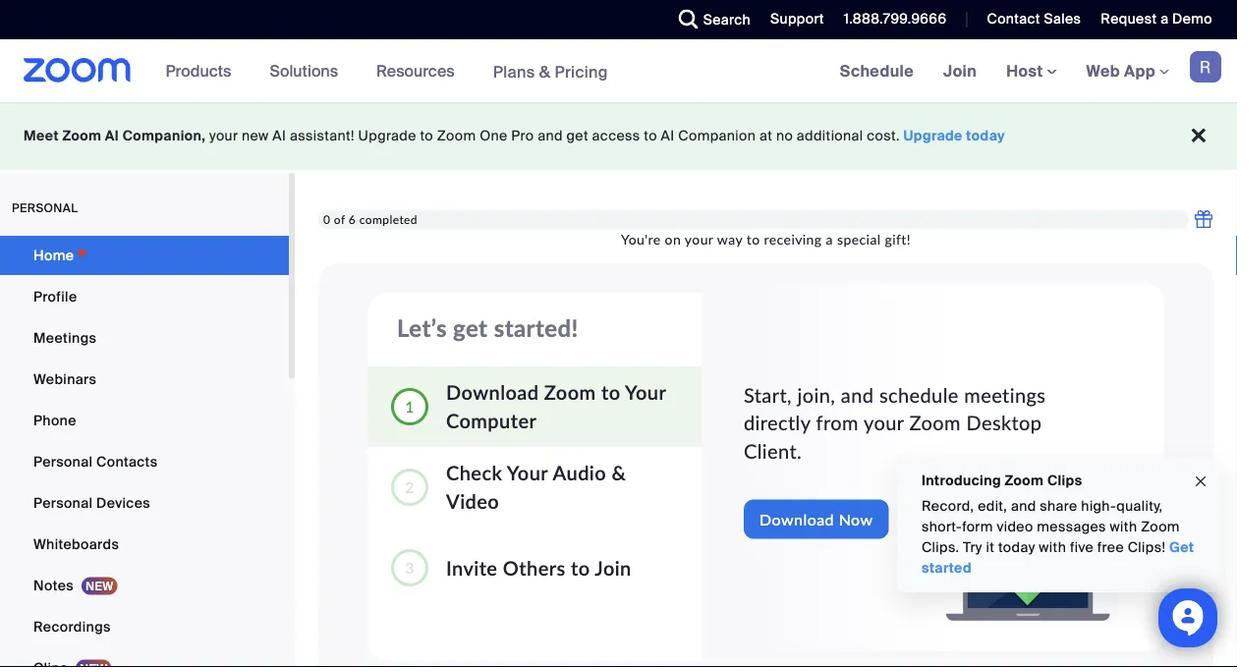 Task type: describe. For each thing, give the bounding box(es) containing it.
one
[[480, 127, 508, 145]]

get started link
[[922, 538, 1194, 577]]

meetings navigation
[[825, 39, 1237, 104]]

at
[[759, 127, 772, 145]]

client.
[[744, 439, 802, 463]]

profile
[[33, 287, 77, 306]]

banner containing products
[[0, 39, 1237, 104]]

record, edit, and share high-quality, short-form video messages with zoom clips. try it today with five free clips!
[[922, 497, 1180, 557]]

resources button
[[376, 39, 463, 102]]

assistant!
[[290, 127, 354, 145]]

audio
[[553, 461, 606, 485]]

contacts
[[96, 452, 158, 471]]

recordings
[[33, 618, 111, 636]]

meet zoom ai companion, your new ai assistant! upgrade to zoom one pro and get access to ai companion at no additional cost. upgrade today
[[24, 127, 1005, 145]]

product information navigation
[[151, 39, 623, 104]]

0 of 6 completed
[[323, 212, 418, 226]]

zoom inside start, join, and schedule meetings directly from your zoom desktop client.
[[909, 411, 961, 435]]

2 upgrade from the left
[[903, 127, 963, 145]]

personal for personal contacts
[[33, 452, 93, 471]]

1.888.799.9666
[[844, 10, 947, 28]]

request
[[1101, 10, 1157, 28]]

record,
[[922, 497, 974, 515]]

web
[[1086, 60, 1120, 81]]

meet
[[24, 127, 59, 145]]

plans
[[493, 61, 535, 82]]

no
[[776, 127, 793, 145]]

recordings link
[[0, 607, 289, 647]]

host
[[1006, 60, 1047, 81]]

computer
[[446, 409, 537, 433]]

1 horizontal spatial with
[[1110, 518, 1137, 536]]

access
[[592, 127, 640, 145]]

check your audio & video
[[446, 461, 626, 513]]

your inside start, join, and schedule meetings directly from your zoom desktop client.
[[864, 411, 904, 435]]

6
[[349, 212, 356, 226]]

join,
[[797, 383, 835, 407]]

schedule link
[[825, 39, 929, 102]]

zoom left the one
[[437, 127, 476, 145]]

download now button
[[744, 500, 889, 539]]

meetings
[[964, 383, 1046, 407]]

from
[[816, 411, 859, 435]]

2
[[405, 477, 414, 496]]

five
[[1070, 538, 1094, 557]]

companion,
[[122, 127, 206, 145]]

start,
[[744, 383, 792, 407]]

2 ai from the left
[[272, 127, 286, 145]]

to right the way
[[747, 231, 760, 247]]

plans & pricing
[[493, 61, 608, 82]]

get inside meet zoom ai companion, "footer"
[[566, 127, 588, 145]]

0
[[323, 212, 331, 226]]

let's
[[397, 313, 447, 341]]

1 ai from the left
[[105, 127, 119, 145]]

personal
[[12, 200, 78, 216]]

whiteboards
[[33, 535, 119, 553]]

invite others to join
[[446, 556, 632, 580]]

host button
[[1006, 60, 1057, 81]]

support
[[770, 10, 824, 28]]

contact sales
[[987, 10, 1081, 28]]

profile picture image
[[1190, 51, 1221, 83]]

of
[[334, 212, 345, 226]]

1
[[405, 396, 414, 416]]

contact
[[987, 10, 1040, 28]]

1 horizontal spatial a
[[1161, 10, 1169, 28]]

& inside check your audio & video
[[612, 461, 626, 485]]

close image
[[1193, 470, 1209, 493]]

receiving
[[764, 231, 822, 247]]

to right access
[[644, 127, 657, 145]]

clips
[[1047, 471, 1082, 489]]

0 horizontal spatial get
[[453, 313, 488, 341]]

directly
[[744, 411, 811, 435]]

meetings
[[33, 329, 97, 347]]

demo
[[1172, 10, 1212, 28]]

products
[[166, 60, 231, 81]]

home link
[[0, 236, 289, 275]]

devices
[[96, 494, 150, 512]]

profile link
[[0, 277, 289, 316]]

additional
[[797, 127, 863, 145]]

to inside download zoom to your computer
[[601, 381, 620, 404]]

1 vertical spatial join
[[595, 556, 632, 580]]

search
[[703, 10, 751, 28]]

you're
[[621, 231, 661, 247]]

completed
[[359, 212, 418, 226]]

edit,
[[978, 497, 1007, 515]]

web app
[[1086, 60, 1155, 81]]

1 upgrade from the left
[[358, 127, 416, 145]]

now
[[839, 510, 873, 529]]

you're on your way to receiving a special gift!
[[621, 231, 911, 247]]

to down resources dropdown button
[[420, 127, 433, 145]]

0 horizontal spatial with
[[1039, 538, 1066, 557]]

schedule
[[840, 60, 914, 81]]



Task type: vqa. For each thing, say whether or not it's contained in the screenshot.
edit,
yes



Task type: locate. For each thing, give the bounding box(es) containing it.
1 vertical spatial your
[[507, 461, 548, 485]]

solutions button
[[270, 39, 347, 102]]

upgrade down product information navigation
[[358, 127, 416, 145]]

web app button
[[1086, 60, 1169, 81]]

pro
[[511, 127, 534, 145]]

1 vertical spatial get
[[453, 313, 488, 341]]

& inside product information navigation
[[539, 61, 551, 82]]

and up from
[[841, 383, 874, 407]]

your inside download zoom to your computer
[[625, 381, 666, 404]]

today down "video"
[[998, 538, 1035, 557]]

3 ai from the left
[[661, 127, 675, 145]]

ai
[[105, 127, 119, 145], [272, 127, 286, 145], [661, 127, 675, 145]]

invite
[[446, 556, 498, 580]]

your left new
[[209, 127, 238, 145]]

cost.
[[867, 127, 900, 145]]

and inside start, join, and schedule meetings directly from your zoom desktop client.
[[841, 383, 874, 407]]

personal up whiteboards
[[33, 494, 93, 512]]

ai right new
[[272, 127, 286, 145]]

1 horizontal spatial join
[[943, 60, 977, 81]]

1 vertical spatial your
[[685, 231, 713, 247]]

form
[[962, 518, 993, 536]]

download inside download zoom to your computer
[[446, 381, 539, 404]]

1 vertical spatial a
[[826, 231, 833, 247]]

0 horizontal spatial a
[[826, 231, 833, 247]]

phone
[[33, 411, 76, 429]]

your down schedule
[[864, 411, 904, 435]]

0 horizontal spatial and
[[538, 127, 563, 145]]

request a demo
[[1101, 10, 1212, 28]]

upgrade right cost.
[[903, 127, 963, 145]]

let's get started!
[[397, 313, 578, 341]]

1 personal from the top
[[33, 452, 93, 471]]

1.888.799.9666 button up schedule at the right of page
[[829, 0, 952, 39]]

clips.
[[922, 538, 959, 557]]

& right audio
[[612, 461, 626, 485]]

zoom down the started!
[[544, 381, 596, 404]]

desktop
[[966, 411, 1042, 435]]

2 vertical spatial and
[[1011, 497, 1036, 515]]

resources
[[376, 60, 455, 81]]

& right plans
[[539, 61, 551, 82]]

download for download now
[[759, 510, 834, 529]]

1 horizontal spatial download
[[759, 510, 834, 529]]

new
[[242, 127, 269, 145]]

personal contacts link
[[0, 442, 289, 481]]

1 vertical spatial personal
[[33, 494, 93, 512]]

share
[[1040, 497, 1077, 515]]

personal for personal devices
[[33, 494, 93, 512]]

join inside "link"
[[943, 60, 977, 81]]

zoom inside record, edit, and share high-quality, short-form video messages with zoom clips. try it today with five free clips!
[[1141, 518, 1180, 536]]

0 vertical spatial your
[[625, 381, 666, 404]]

banner
[[0, 39, 1237, 104]]

zoom down schedule
[[909, 411, 961, 435]]

and inside record, edit, and share high-quality, short-form video messages with zoom clips. try it today with five free clips!
[[1011, 497, 1036, 515]]

and right pro at top
[[538, 127, 563, 145]]

and up "video"
[[1011, 497, 1036, 515]]

your right on at the top of page
[[685, 231, 713, 247]]

your inside check your audio & video
[[507, 461, 548, 485]]

get started
[[922, 538, 1194, 577]]

personal
[[33, 452, 93, 471], [33, 494, 93, 512]]

to up audio
[[601, 381, 620, 404]]

with down messages
[[1039, 538, 1066, 557]]

search button
[[664, 0, 756, 39]]

zoom logo image
[[24, 58, 131, 83]]

a left demo
[[1161, 10, 1169, 28]]

video
[[997, 518, 1033, 536]]

webinars link
[[0, 360, 289, 399]]

plans & pricing link
[[493, 61, 608, 82], [493, 61, 608, 82]]

0 vertical spatial download
[[446, 381, 539, 404]]

high-
[[1081, 497, 1116, 515]]

schedule
[[879, 383, 959, 407]]

webinars
[[33, 370, 97, 388]]

1 vertical spatial download
[[759, 510, 834, 529]]

0 vertical spatial &
[[539, 61, 551, 82]]

home
[[33, 246, 74, 264]]

2 vertical spatial your
[[864, 411, 904, 435]]

zoom up clips!
[[1141, 518, 1180, 536]]

1 vertical spatial today
[[998, 538, 1035, 557]]

0 vertical spatial get
[[566, 127, 588, 145]]

0 horizontal spatial your
[[209, 127, 238, 145]]

start, join, and schedule meetings directly from your zoom desktop client.
[[744, 383, 1046, 463]]

download now
[[759, 510, 873, 529]]

companion
[[678, 127, 756, 145]]

notes link
[[0, 566, 289, 605]]

join
[[943, 60, 977, 81], [595, 556, 632, 580]]

2 horizontal spatial and
[[1011, 497, 1036, 515]]

gift!
[[885, 231, 911, 247]]

support link
[[756, 0, 829, 39], [770, 10, 824, 28]]

join link
[[929, 39, 992, 102]]

1 horizontal spatial get
[[566, 127, 588, 145]]

0 vertical spatial today
[[966, 127, 1005, 145]]

app
[[1124, 60, 1155, 81]]

0 vertical spatial join
[[943, 60, 977, 81]]

1 horizontal spatial and
[[841, 383, 874, 407]]

and for start, join, and schedule meetings directly from your zoom desktop client.
[[841, 383, 874, 407]]

1.888.799.9666 button
[[829, 0, 952, 39], [844, 10, 947, 28]]

phone link
[[0, 401, 289, 440]]

try
[[963, 538, 982, 557]]

others
[[503, 556, 566, 580]]

1 horizontal spatial your
[[685, 231, 713, 247]]

download zoom to your computer
[[446, 381, 666, 433]]

meetings link
[[0, 318, 289, 358]]

0 horizontal spatial download
[[446, 381, 539, 404]]

2 personal from the top
[[33, 494, 93, 512]]

personal devices
[[33, 494, 150, 512]]

products button
[[166, 39, 240, 102]]

get left access
[[566, 127, 588, 145]]

1 horizontal spatial upgrade
[[903, 127, 963, 145]]

zoom inside download zoom to your computer
[[544, 381, 596, 404]]

zoom left clips
[[1005, 471, 1044, 489]]

0 vertical spatial with
[[1110, 518, 1137, 536]]

2 horizontal spatial your
[[864, 411, 904, 435]]

ai left companion,
[[105, 127, 119, 145]]

1 horizontal spatial ai
[[272, 127, 286, 145]]

0 horizontal spatial your
[[507, 461, 548, 485]]

your
[[209, 127, 238, 145], [685, 231, 713, 247], [864, 411, 904, 435]]

download for download zoom to your computer
[[446, 381, 539, 404]]

0 horizontal spatial ai
[[105, 127, 119, 145]]

1 vertical spatial and
[[841, 383, 874, 407]]

sales
[[1044, 10, 1081, 28]]

on
[[665, 231, 681, 247]]

started
[[922, 559, 972, 577]]

today inside meet zoom ai companion, "footer"
[[966, 127, 1005, 145]]

way
[[717, 231, 743, 247]]

1 vertical spatial with
[[1039, 538, 1066, 557]]

and
[[538, 127, 563, 145], [841, 383, 874, 407], [1011, 497, 1036, 515]]

0 horizontal spatial &
[[539, 61, 551, 82]]

get
[[1169, 538, 1194, 557]]

0 vertical spatial personal
[[33, 452, 93, 471]]

request a demo link
[[1086, 0, 1237, 39], [1101, 10, 1212, 28]]

your inside meet zoom ai companion, "footer"
[[209, 127, 238, 145]]

today down join "link"
[[966, 127, 1005, 145]]

join right others
[[595, 556, 632, 580]]

&
[[539, 61, 551, 82], [612, 461, 626, 485]]

whiteboards link
[[0, 525, 289, 564]]

check
[[446, 461, 502, 485]]

meet zoom ai companion, footer
[[0, 102, 1237, 170]]

a
[[1161, 10, 1169, 28], [826, 231, 833, 247]]

and inside meet zoom ai companion, "footer"
[[538, 127, 563, 145]]

personal menu menu
[[0, 236, 289, 667]]

0 vertical spatial a
[[1161, 10, 1169, 28]]

1 horizontal spatial your
[[625, 381, 666, 404]]

to right others
[[571, 556, 590, 580]]

0 vertical spatial and
[[538, 127, 563, 145]]

messages
[[1037, 518, 1106, 536]]

download up the computer
[[446, 381, 539, 404]]

zoom right meet
[[62, 127, 101, 145]]

0 horizontal spatial join
[[595, 556, 632, 580]]

it
[[986, 538, 995, 557]]

pricing
[[555, 61, 608, 82]]

get right let's
[[453, 313, 488, 341]]

download left now
[[759, 510, 834, 529]]

with
[[1110, 518, 1137, 536], [1039, 538, 1066, 557]]

2 horizontal spatial ai
[[661, 127, 675, 145]]

personal down phone on the left bottom of the page
[[33, 452, 93, 471]]

and for record, edit, and share high-quality, short-form video messages with zoom clips. try it today with five free clips!
[[1011, 497, 1036, 515]]

1 horizontal spatial &
[[612, 461, 626, 485]]

0 vertical spatial your
[[209, 127, 238, 145]]

3
[[405, 558, 414, 577]]

introducing zoom clips
[[922, 471, 1082, 489]]

today inside record, edit, and share high-quality, short-form video messages with zoom clips. try it today with five free clips!
[[998, 538, 1035, 557]]

download inside button
[[759, 510, 834, 529]]

ai left 'companion'
[[661, 127, 675, 145]]

started!
[[494, 313, 578, 341]]

1 vertical spatial &
[[612, 461, 626, 485]]

with up the free
[[1110, 518, 1137, 536]]

a left special
[[826, 231, 833, 247]]

0 horizontal spatial upgrade
[[358, 127, 416, 145]]

introducing
[[922, 471, 1001, 489]]

clips!
[[1128, 538, 1166, 557]]

1.888.799.9666 button up the schedule link
[[844, 10, 947, 28]]

join up upgrade today link
[[943, 60, 977, 81]]



